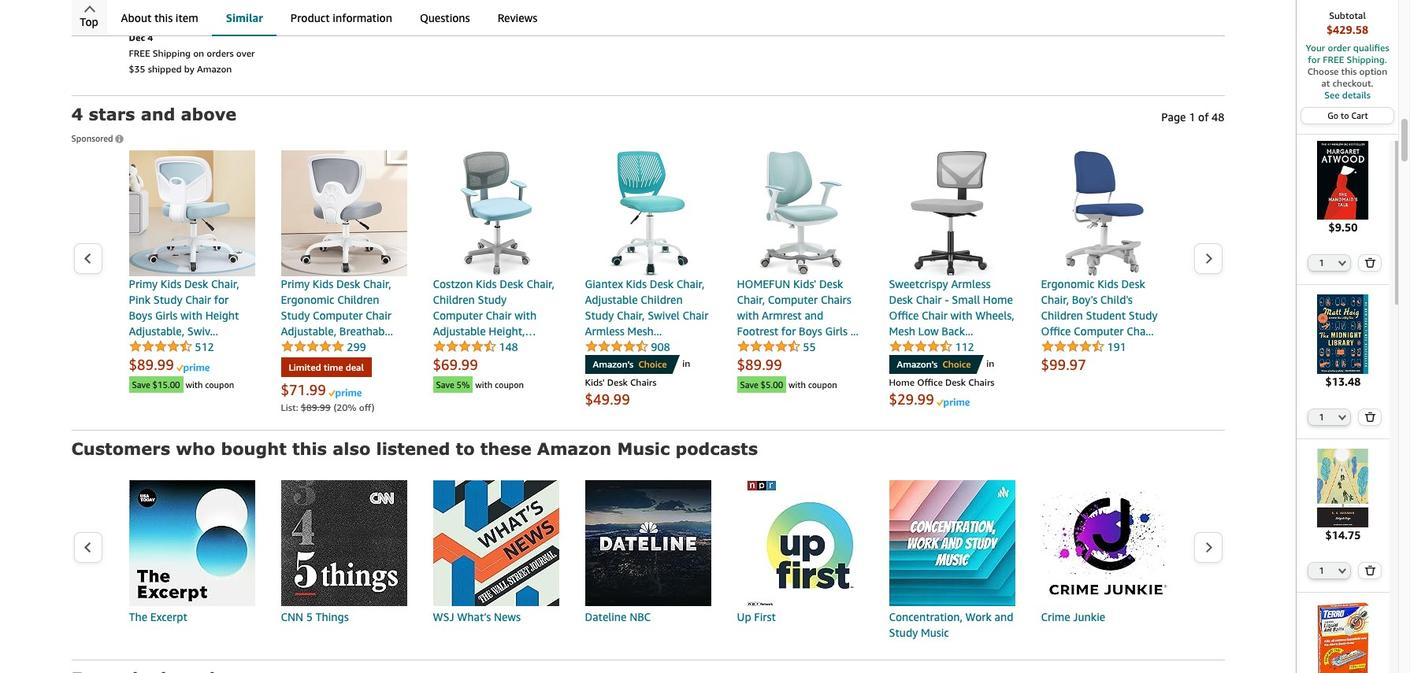 Task type: locate. For each thing, give the bounding box(es) containing it.
study inside ergonomic kids desk chair, boy's child's children student study office computer cha...
[[1129, 309, 1158, 322]]

$89.99 link up $15.00
[[129, 356, 177, 374]]

0 vertical spatial ergonomic
[[1042, 277, 1095, 291]]

as right soon
[[190, 16, 199, 28]]

2 horizontal spatial and
[[995, 611, 1014, 624]]

for inside primy kids desk chair, pink study chair for boys girls with height adjustable, swiv...
[[214, 293, 229, 307]]

dropdown image down $14.75
[[1339, 568, 1347, 575]]

in inside in kids' desk chairs
[[683, 358, 691, 370]]

homefun kids' desk chair, computer chairs with armrest and footrest for boys girls cute mesh ergonomic chair with adjustable height swivel safe sit-locking casters image
[[737, 151, 863, 277]]

dropdown image for $14.75
[[1339, 568, 1347, 575]]

work
[[966, 611, 992, 624]]

None submit
[[1360, 256, 1382, 271], [1360, 410, 1382, 425], [1360, 563, 1382, 579], [1360, 256, 1382, 271], [1360, 410, 1382, 425], [1360, 563, 1382, 579]]

giantex kids desk chair, adjustable children study chair, swivel chair armless mesh task student chair, child desk chair with adjustable height & lumbar support computer chair (turquoise) image
[[585, 151, 711, 277]]

chair up breathab...
[[366, 309, 392, 322]]

299 link
[[281, 340, 366, 355]]

with up "height,…"
[[515, 309, 537, 322]]

desk inside ergonomic kids desk chair, boy's child's children student study office computer cha...
[[1122, 277, 1146, 291]]

$89.99 link up the $5.00
[[737, 356, 782, 374]]

study right "pink"
[[153, 293, 182, 307]]

0 horizontal spatial free
[[129, 47, 150, 59]]

amazon's choice
[[593, 359, 667, 370], [897, 359, 971, 370]]

the excerpt
[[129, 611, 187, 624]]

1 horizontal spatial coupon
[[495, 380, 524, 390]]

1 in from the left
[[683, 358, 691, 370]]

2 vertical spatial list
[[103, 481, 1194, 642]]

coupon down 55
[[809, 380, 838, 390]]

costzon kids desk chair, children study computer chair with adjustable height, lumbar support, sit-brake casters, swivel mesh seat, ergonomic kids task chair for 3-10, home, school, office (blue) image
[[433, 151, 559, 277]]

mesh
[[889, 325, 916, 338]]

1 horizontal spatial free
[[1324, 54, 1345, 65]]

save left $15.00
[[132, 380, 150, 390]]

1 list from the top
[[103, 0, 1194, 76]]

boys inside primy kids desk chair, pink study chair for boys girls with height adjustable, swiv...
[[129, 309, 152, 322]]

amazon's down 112 link
[[897, 359, 938, 370]]

stars
[[89, 104, 135, 124]]

$89.99 inside $89.99 save $5.00 with coupon
[[737, 356, 782, 374]]

0 horizontal spatial primy
[[129, 277, 158, 291]]

chair, for homefun kids' desk chair, computer chairs with armrest and footrest for boys girls ...
[[737, 293, 765, 307]]

1 left delete image
[[1320, 412, 1325, 422]]

chairs inside homefun kids' desk chair, computer chairs with armrest and footrest for boys girls ...
[[821, 293, 852, 307]]

children inside ergonomic kids desk chair, boy's child's children student study office computer cha...
[[1042, 309, 1084, 322]]

delete image up terro t300b liquid ant killer, 12 bait stations image
[[1365, 566, 1377, 576]]

costzon
[[433, 277, 473, 291]]

chair, up swivel
[[677, 277, 705, 291]]

2 horizontal spatial this
[[1342, 65, 1358, 77]]

2 $89.99 link from the left
[[737, 356, 782, 374]]

with right the $5.00
[[789, 380, 806, 390]]

1 horizontal spatial adjustable
[[585, 293, 638, 307]]

$89.99 save $5.00 with coupon
[[737, 356, 838, 390]]

home inside sweetcrispy armless desk chair - small home office chair with wheels, mesh low back...
[[984, 293, 1014, 307]]

music
[[618, 439, 670, 459], [921, 627, 950, 640]]

1 for $14.75
[[1320, 566, 1325, 576]]

0 vertical spatial office
[[889, 309, 919, 322]]

adjustable up 148 link
[[433, 325, 486, 338]]

0 horizontal spatial chairs
[[631, 377, 657, 389]]

kids inside primy kids desk chair, pink study chair for boys girls with height adjustable, swiv...
[[161, 277, 182, 291]]

amazon down $49.99 link
[[537, 439, 612, 459]]

1
[[1190, 110, 1196, 124], [1320, 258, 1325, 268], [1320, 412, 1325, 422], [1320, 566, 1325, 576]]

and for concentration,
[[995, 611, 1014, 624]]

2 save from the left
[[436, 380, 455, 390]]

amazon for these
[[537, 439, 612, 459]]

excerpt
[[150, 611, 187, 624]]

with up back...
[[951, 309, 973, 322]]

1 left of at the right
[[1190, 110, 1196, 124]]

chairs down "112"
[[969, 377, 995, 389]]

1 vertical spatial 4
[[71, 104, 83, 124]]

home up the wheels,
[[984, 293, 1014, 307]]

2 horizontal spatial chairs
[[969, 377, 995, 389]]

1 vertical spatial list
[[103, 151, 1194, 415]]

chair, for giantex kids desk chair, adjustable children study chair, swivel chair armless mesh...
[[677, 277, 705, 291]]

0 horizontal spatial amazon
[[197, 63, 232, 75]]

adjustable, up 299 link
[[281, 325, 337, 338]]

1 dropdown image from the top
[[1339, 260, 1347, 267]]

ergonomic kids desk chair, boy's child's children student study office computer cha...
[[1042, 277, 1158, 338]]

study inside primy kids desk chair, pink study chair for boys girls with height adjustable, swiv...
[[153, 293, 182, 307]]

3 save from the left
[[741, 380, 759, 390]]

boys up 55
[[799, 325, 823, 338]]

information
[[333, 11, 392, 24]]

0 horizontal spatial for
[[214, 293, 229, 307]]

1 horizontal spatial amazon's choice
[[897, 359, 971, 370]]

next image for crime junkie image
[[1205, 542, 1213, 554]]

dropdown image
[[1339, 260, 1347, 267], [1339, 414, 1347, 421], [1339, 568, 1347, 575]]

1 vertical spatial adjustable
[[433, 325, 486, 338]]

office inside in home office desk chairs
[[918, 377, 943, 389]]

2 dropdown image from the top
[[1339, 414, 1347, 421]]

save for $89.99
[[741, 380, 759, 390]]

0 horizontal spatial ergonomic
[[281, 293, 335, 307]]

study inside concentration, work and study music
[[889, 627, 918, 640]]

1 horizontal spatial armless
[[952, 277, 991, 291]]

chair
[[185, 293, 211, 307], [916, 293, 942, 307], [366, 309, 392, 322], [486, 309, 512, 322], [683, 309, 709, 322], [922, 309, 948, 322]]

1 horizontal spatial adjustable,
[[281, 325, 337, 338]]

dec
[[129, 32, 145, 43]]

primy up "pink"
[[129, 277, 158, 291]]

$89.99 up $15.00
[[129, 356, 174, 374]]

with inside sweetcrispy armless desk chair - small home office chair with wheels, mesh low back...
[[951, 309, 973, 322]]

chairs up ...
[[821, 293, 852, 307]]

kids' for chairs
[[585, 377, 605, 389]]

chair, up height
[[211, 277, 239, 291]]

1 coupon from the left
[[205, 380, 234, 390]]

kids inside costzon kids desk chair, children study computer chair with adjustable height,…
[[476, 277, 497, 291]]

junkie
[[1074, 611, 1106, 624]]

music down the $49.99
[[618, 439, 670, 459]]

3 coupon from the left
[[809, 380, 838, 390]]

1 vertical spatial girls
[[826, 325, 848, 338]]

0 horizontal spatial save
[[132, 380, 150, 390]]

1 $89.99 link from the left
[[129, 356, 177, 374]]

2 delete image from the top
[[1365, 566, 1377, 576]]

1 vertical spatial office
[[1042, 325, 1071, 338]]

ergonomic up 299 link
[[281, 293, 335, 307]]

girls up 512 link
[[155, 309, 178, 322]]

4 inside monday, dec 4
[[148, 32, 153, 43]]

limited time deal
[[289, 362, 364, 374]]

desk for chair,
[[650, 277, 674, 291]]

subtotal $429.58
[[1327, 9, 1369, 36]]

for up height
[[214, 293, 229, 307]]

list item
[[281, 0, 407, 76]]

3 list from the top
[[103, 481, 1194, 642]]

as right it
[[155, 16, 164, 28]]

desk for chair
[[500, 277, 524, 291]]

chair inside primy kids desk chair, pink study chair for boys girls with height adjustable, swiv...
[[185, 293, 211, 307]]

chair, inside homefun kids' desk chair, computer chairs with armrest and footrest for boys girls ...
[[737, 293, 765, 307]]

primy kids desk chair, ergonomic children study computer chair adjustable, breathable mesh office chair with wheels, armless rolling swivel school task chair for boys girls age 4-12 in home bedroom image
[[281, 151, 407, 277]]

0 horizontal spatial $89.99 link
[[129, 356, 177, 374]]

4 kids from the left
[[626, 277, 647, 291]]

chair, inside primy kids desk chair, ergonomic children study computer chair adjustable, breathab...
[[363, 277, 392, 291]]

free up at
[[1324, 54, 1345, 65]]

0 vertical spatial boys
[[129, 309, 152, 322]]

4
[[148, 32, 153, 43], [71, 104, 83, 124]]

cha...
[[1127, 325, 1154, 338]]

0 horizontal spatial coupon
[[205, 380, 234, 390]]

4 right dec
[[148, 32, 153, 43]]

chairs down the 908 link
[[631, 377, 657, 389]]

0 horizontal spatial and
[[141, 104, 175, 124]]

coupon down 148
[[495, 380, 524, 390]]

computer inside homefun kids' desk chair, computer chairs with armrest and footrest for boys girls ...
[[768, 293, 818, 307]]

adjustable,
[[129, 325, 185, 338], [281, 325, 337, 338]]

desk inside primy kids desk chair, ergonomic children study computer chair adjustable, breathab...
[[337, 277, 361, 291]]

delete image for $14.75
[[1365, 566, 1377, 576]]

music down concentration,
[[921, 627, 950, 640]]

children inside primy kids desk chair, ergonomic children study computer chair adjustable, breathab...
[[338, 293, 380, 307]]

$71.99
[[281, 381, 326, 399]]

list containing $89.99
[[103, 151, 1194, 415]]

child's
[[1101, 293, 1133, 307]]

children down costzon
[[433, 293, 475, 307]]

shipped
[[148, 63, 182, 75]]

chair, inside costzon kids desk chair, children study computer chair with adjustable height,…
[[527, 277, 555, 291]]

amazon
[[197, 63, 232, 75], [537, 439, 612, 459]]

boys inside homefun kids' desk chair, computer chairs with armrest and footrest for boys girls ...
[[799, 325, 823, 338]]

1 kids from the left
[[161, 277, 182, 291]]

save left the $5.00
[[741, 380, 759, 390]]

1 horizontal spatial ergonomic
[[1042, 277, 1095, 291]]

computer down student
[[1074, 325, 1124, 338]]

0 horizontal spatial girls
[[155, 309, 178, 322]]

dropdown image down $9.50
[[1339, 260, 1347, 267]]

armless up the 908 link
[[585, 325, 625, 338]]

adjustable inside giantex kids desk chair, adjustable children study chair, swivel chair armless mesh...
[[585, 293, 638, 307]]

1 horizontal spatial as
[[190, 16, 199, 28]]

1 horizontal spatial for
[[782, 325, 796, 338]]

adjustable inside costzon kids desk chair, children study computer chair with adjustable height,…
[[433, 325, 486, 338]]

primy up 299 link
[[281, 277, 310, 291]]

512
[[195, 340, 214, 354]]

0 horizontal spatial music
[[618, 439, 670, 459]]

0 horizontal spatial boys
[[129, 309, 152, 322]]

1 horizontal spatial boys
[[799, 325, 823, 338]]

the handmaid&#39;s tale image
[[1304, 141, 1383, 220]]

0 vertical spatial dropdown image
[[1339, 260, 1347, 267]]

qualifies
[[1354, 42, 1390, 54]]

this inside your order qualifies for free shipping. choose this option at checkout. see details
[[1342, 65, 1358, 77]]

for left order
[[1309, 54, 1321, 65]]

chair left -
[[916, 293, 942, 307]]

computer up "armrest"
[[768, 293, 818, 307]]

1 horizontal spatial music
[[921, 627, 950, 640]]

in
[[683, 358, 691, 370], [987, 358, 995, 370]]

primy inside primy kids desk chair, ergonomic children study computer chair adjustable, breathab...
[[281, 277, 310, 291]]

product
[[291, 11, 330, 24]]

kids' up the $49.99
[[585, 377, 605, 389]]

list
[[103, 0, 1194, 76], [103, 151, 1194, 415], [103, 481, 1194, 642]]

what's
[[457, 611, 491, 624]]

$89.99 link for homefun kids' desk chair, computer chairs with armrest and footrest for boys girls ...
[[737, 356, 782, 374]]

$89.99 for $89.99
[[129, 356, 174, 374]]

delete image
[[1365, 258, 1377, 268], [1365, 566, 1377, 576]]

1 horizontal spatial $89.99
[[301, 402, 331, 414]]

2 horizontal spatial $89.99
[[737, 356, 782, 374]]

0 vertical spatial list
[[103, 0, 1194, 76]]

primy
[[129, 277, 158, 291], [281, 277, 310, 291]]

3 kids from the left
[[476, 277, 497, 291]]

0 vertical spatial next image
[[1205, 253, 1213, 265]]

computer up breathab...
[[313, 309, 363, 322]]

save inside $69.99 save 5% with coupon
[[436, 380, 455, 390]]

kids for ergonomic
[[313, 277, 334, 291]]

dateline nbc link
[[585, 610, 711, 626]]

cart
[[1352, 110, 1369, 121]]

dropdown image for $9.50
[[1339, 260, 1347, 267]]

1 next image from the top
[[1205, 253, 1213, 265]]

1 horizontal spatial choice
[[943, 359, 971, 370]]

low
[[919, 325, 939, 338]]

adjustable down giantex at the top of the page
[[585, 293, 638, 307]]

1 vertical spatial next image
[[1205, 542, 1213, 554]]

amazon inside free shipping on orders over $35 shipped by amazon
[[197, 63, 232, 75]]

coupon inside $69.99 save 5% with coupon
[[495, 380, 524, 390]]

amazon's choice down 112 link
[[897, 359, 971, 370]]

with right 5%
[[475, 380, 493, 390]]

0 vertical spatial armless
[[952, 277, 991, 291]]

1 vertical spatial dropdown image
[[1339, 414, 1347, 421]]

office inside ergonomic kids desk chair, boy's child's children student study office computer cha...
[[1042, 325, 1071, 338]]

boys down "pink"
[[129, 309, 152, 322]]

get
[[129, 16, 144, 28]]

concentration, work and study music image
[[889, 481, 1016, 607]]

adjustable, up 512 link
[[129, 325, 185, 338]]

for
[[1309, 54, 1321, 65], [214, 293, 229, 307], [782, 325, 796, 338]]

choose
[[1308, 65, 1340, 77]]

kids inside primy kids desk chair, ergonomic children study computer chair adjustable, breathab...
[[313, 277, 334, 291]]

1 amazon's from the left
[[593, 359, 634, 370]]

0 vertical spatial music
[[618, 439, 670, 459]]

0 horizontal spatial amazon's
[[593, 359, 634, 370]]

chair up "height,…"
[[486, 309, 512, 322]]

dropdown image left delete image
[[1339, 414, 1347, 421]]

2 vertical spatial office
[[918, 377, 943, 389]]

1 horizontal spatial amazon
[[537, 439, 612, 459]]

908
[[651, 340, 671, 354]]

office up mesh
[[889, 309, 919, 322]]

children up swivel
[[641, 293, 683, 307]]

chair, inside primy kids desk chair, pink study chair for boys girls with height adjustable, swiv...
[[211, 277, 239, 291]]

wsj
[[433, 611, 454, 624]]

and inside concentration, work and study music
[[995, 611, 1014, 624]]

kids' for chair,
[[794, 277, 817, 291]]

0 horizontal spatial as
[[155, 16, 164, 28]]

for down "armrest"
[[782, 325, 796, 338]]

study up 299 link
[[281, 309, 310, 322]]

dateline nbc image
[[585, 481, 711, 607]]

study
[[153, 293, 182, 307], [478, 293, 507, 307], [281, 309, 310, 322], [585, 309, 614, 322], [1129, 309, 1158, 322], [889, 627, 918, 640]]

0 horizontal spatial adjustable
[[433, 325, 486, 338]]

desk inside sweetcrispy armless desk chair - small home office chair with wheels, mesh low back...
[[889, 293, 914, 307]]

-
[[945, 293, 950, 307]]

2 amazon's choice from the left
[[897, 359, 971, 370]]

2 in from the left
[[987, 358, 995, 370]]

desk for armrest
[[820, 277, 844, 291]]

girls left ...
[[826, 325, 848, 338]]

chair, for primy kids desk chair, pink study chair for boys girls with height adjustable, swiv...
[[211, 277, 239, 291]]

112
[[955, 340, 975, 354]]

1 horizontal spatial save
[[436, 380, 455, 390]]

1 vertical spatial armless
[[585, 325, 625, 338]]

next image
[[1205, 253, 1213, 265], [1205, 542, 1213, 554]]

1 horizontal spatial 4
[[148, 32, 153, 43]]

chair right swivel
[[683, 309, 709, 322]]

sweetcrispy armless desk chair - small home office chair with wheels, mesh low back... link
[[889, 151, 1016, 340]]

2 horizontal spatial coupon
[[809, 380, 838, 390]]

1 vertical spatial amazon
[[537, 439, 612, 459]]

as
[[155, 16, 164, 28], [190, 16, 199, 28]]

0 vertical spatial amazon
[[197, 63, 232, 75]]

cnn 5 things image
[[281, 481, 407, 607]]

choice down "112"
[[943, 359, 971, 370]]

2 vertical spatial and
[[995, 611, 1014, 624]]

this left also
[[292, 439, 327, 459]]

1 vertical spatial boys
[[799, 325, 823, 338]]

kids' inside in kids' desk chairs
[[585, 377, 605, 389]]

desk inside giantex kids desk chair, adjustable children study chair, swivel chair armless mesh...
[[650, 277, 674, 291]]

armless up small
[[952, 277, 991, 291]]

2 list from the top
[[103, 151, 1194, 415]]

0 horizontal spatial adjustable,
[[129, 325, 185, 338]]

0 horizontal spatial 4
[[71, 104, 83, 124]]

0 vertical spatial for
[[1309, 54, 1321, 65]]

$89.99 down $71.99 'link'
[[301, 402, 331, 414]]

2 horizontal spatial save
[[741, 380, 759, 390]]

amazon's down the 908 link
[[593, 359, 634, 370]]

study down giantex at the top of the page
[[585, 309, 614, 322]]

0 vertical spatial 4
[[148, 32, 153, 43]]

1 vertical spatial this
[[1342, 65, 1358, 77]]

1 vertical spatial music
[[921, 627, 950, 640]]

amazon's choice for 112
[[897, 359, 971, 370]]

chair, left the boy's
[[1042, 293, 1070, 307]]

1 horizontal spatial to
[[1342, 110, 1350, 121]]

list for next image associated with crime junkie image
[[103, 481, 1194, 642]]

kids' inside homefun kids' desk chair, computer chairs with armrest and footrest for boys girls ...
[[794, 277, 817, 291]]

coupon down 512
[[205, 380, 234, 390]]

1 horizontal spatial this
[[292, 439, 327, 459]]

1 delete image from the top
[[1365, 258, 1377, 268]]

0 horizontal spatial in
[[683, 358, 691, 370]]

list containing the excerpt
[[103, 481, 1194, 642]]

0 vertical spatial previous image
[[83, 253, 92, 265]]

study up cha...
[[1129, 309, 1158, 322]]

coupon inside $89.99 save $5.00 with coupon
[[809, 380, 838, 390]]

amazon's for mesh
[[897, 359, 938, 370]]

primy inside primy kids desk chair, pink study chair for boys girls with height adjustable, swiv...
[[129, 277, 158, 291]]

deal
[[346, 362, 364, 374]]

1 vertical spatial for
[[214, 293, 229, 307]]

1 horizontal spatial $89.99 link
[[737, 356, 782, 374]]

1 amazon's choice from the left
[[593, 359, 667, 370]]

4 up sponsored
[[71, 104, 83, 124]]

0 vertical spatial to
[[1342, 110, 1350, 121]]

0 horizontal spatial choice
[[639, 359, 667, 370]]

children inside giantex kids desk chair, adjustable children study chair, swivel chair armless mesh...
[[641, 293, 683, 307]]

list: $89.99 (20% off)
[[281, 402, 375, 414]]

previous image
[[83, 253, 92, 265], [83, 542, 92, 554]]

delete image
[[1365, 412, 1377, 422]]

office up 191 link
[[1042, 325, 1071, 338]]

2 kids from the left
[[313, 277, 334, 291]]

this right it
[[154, 11, 173, 24]]

1 horizontal spatial kids'
[[794, 277, 817, 291]]

cnn 5 things
[[281, 611, 349, 624]]

desk inside homefun kids' desk chair, computer chairs with armrest and footrest for boys girls ...
[[820, 277, 844, 291]]

desk for computer
[[337, 277, 361, 291]]

office up $29.99 link
[[918, 377, 943, 389]]

1 choice from the left
[[639, 359, 667, 370]]

desk inside costzon kids desk chair, children study computer chair with adjustable height,…
[[500, 277, 524, 291]]

ergonomic up the boy's
[[1042, 277, 1095, 291]]

in inside in home office desk chairs
[[987, 358, 995, 370]]

5
[[306, 611, 313, 624]]

1 adjustable, from the left
[[129, 325, 185, 338]]

0 vertical spatial home
[[984, 293, 1014, 307]]

0 vertical spatial and
[[141, 104, 175, 124]]

study down concentration,
[[889, 627, 918, 640]]

girls inside primy kids desk chair, pink study chair for boys girls with height adjustable, swiv...
[[155, 309, 178, 322]]

giantex kids desk chair, adjustable children study chair, swivel chair armless mesh...
[[585, 277, 709, 338]]

and up 55
[[805, 309, 824, 322]]

chair, up mesh...
[[617, 309, 645, 322]]

chair, up breathab...
[[363, 277, 392, 291]]

0 horizontal spatial amazon's choice
[[593, 359, 667, 370]]

save left 5%
[[436, 380, 455, 390]]

the excerpt image
[[129, 481, 255, 607]]

page
[[1162, 110, 1187, 124]]

primy for pink
[[129, 277, 158, 291]]

home up $29.99 at the right bottom
[[889, 377, 915, 389]]

2 coupon from the left
[[495, 380, 524, 390]]

2 amazon's from the left
[[897, 359, 938, 370]]

up first image
[[737, 481, 863, 607]]

amazon's choice down the 908 link
[[593, 359, 667, 370]]

5 kids from the left
[[1098, 277, 1119, 291]]

1 horizontal spatial amazon's
[[897, 359, 938, 370]]

1 horizontal spatial in
[[987, 358, 995, 370]]

go to cart link
[[1302, 108, 1394, 124]]

and down shipped
[[141, 104, 175, 124]]

1 vertical spatial ergonomic
[[281, 293, 335, 307]]

$429.58
[[1327, 23, 1369, 36]]

0 vertical spatial delete image
[[1365, 258, 1377, 268]]

1 horizontal spatial girls
[[826, 325, 848, 338]]

2 previous image from the top
[[83, 542, 92, 554]]

desk inside primy kids desk chair, pink study chair for boys girls with height adjustable, swiv...
[[184, 277, 208, 291]]

1 vertical spatial kids'
[[585, 377, 605, 389]]

amazon's for mesh...
[[593, 359, 634, 370]]

1 vertical spatial delete image
[[1365, 566, 1377, 576]]

amazon down orders
[[197, 63, 232, 75]]

above
[[181, 104, 237, 124]]

3 dropdown image from the top
[[1339, 568, 1347, 575]]

desk inside in home office desk chairs
[[946, 377, 966, 389]]

0 horizontal spatial this
[[154, 11, 173, 24]]

1 vertical spatial previous image
[[83, 542, 92, 554]]

kids inside ergonomic kids desk chair, boy's child's children student study office computer cha...
[[1098, 277, 1119, 291]]

chair, down "homefun"
[[737, 293, 765, 307]]

1 primy from the left
[[129, 277, 158, 291]]

study up "height,…"
[[478, 293, 507, 307]]

0 horizontal spatial home
[[889, 377, 915, 389]]

chair, inside ergonomic kids desk chair, boy's child's children student study office computer cha...
[[1042, 293, 1070, 307]]

2 next image from the top
[[1205, 542, 1213, 554]]

to left these
[[456, 439, 475, 459]]

with up the footrest
[[737, 309, 759, 322]]

armless
[[952, 277, 991, 291], [585, 325, 625, 338]]

1 up terro t300b liquid ant killer, 12 bait stations image
[[1320, 566, 1325, 576]]

$89.99 up the $5.00
[[737, 356, 782, 374]]

0 vertical spatial kids'
[[794, 277, 817, 291]]

save inside $89.99 save $5.00 with coupon
[[741, 380, 759, 390]]

terro t300b liquid ant killer, 12 bait stations image
[[1304, 603, 1383, 674]]

2 vertical spatial dropdown image
[[1339, 568, 1347, 575]]

by
[[184, 63, 195, 75]]

this up the see details link
[[1342, 65, 1358, 77]]

music inside concentration, work and study music
[[921, 627, 950, 640]]

cnn
[[281, 611, 303, 624]]

with inside $89.99 save $5.00 with coupon
[[789, 380, 806, 390]]

podcasts
[[676, 439, 758, 459]]

chair, up "height,…"
[[527, 277, 555, 291]]

0 horizontal spatial kids'
[[585, 377, 605, 389]]

these
[[481, 439, 532, 459]]

free up the $35
[[129, 47, 150, 59]]

with up swiv...
[[181, 309, 203, 322]]

free inside free shipping on orders over $35 shipped by amazon
[[129, 47, 150, 59]]

kids' up "armrest"
[[794, 277, 817, 291]]

crime junkie
[[1042, 611, 1106, 624]]

512 link
[[129, 340, 214, 355]]

chairs
[[821, 293, 852, 307], [631, 377, 657, 389], [969, 377, 995, 389]]

free inside your order qualifies for free shipping. choose this option at checkout. see details
[[1324, 54, 1345, 65]]

study inside primy kids desk chair, ergonomic children study computer chair adjustable, breathab...
[[281, 309, 310, 322]]

delete image up the midnight library: a gma book club pick (a novel) image
[[1365, 258, 1377, 268]]

0 horizontal spatial $89.99
[[129, 356, 174, 374]]

0 horizontal spatial to
[[456, 439, 475, 459]]

who
[[176, 439, 215, 459]]

to right go
[[1342, 110, 1350, 121]]

dropdown image for $13.48
[[1339, 414, 1347, 421]]

homefun kids' desk chair, computer chairs with armrest and footrest for boys girls ...
[[737, 277, 859, 338]]

armless inside sweetcrispy armless desk chair - small home office chair with wheels, mesh low back...
[[952, 277, 991, 291]]

1 horizontal spatial primy
[[281, 277, 310, 291]]

1 horizontal spatial chairs
[[821, 293, 852, 307]]

2 primy from the left
[[281, 277, 310, 291]]

and right work
[[995, 611, 1014, 624]]

1 horizontal spatial and
[[805, 309, 824, 322]]

primy kids desk chair, ergonomic children study computer chair adjustable, breathab...
[[281, 277, 393, 338]]

shipping.
[[1347, 54, 1388, 65]]

kids inside giantex kids desk chair, adjustable children study chair, swivel chair armless mesh...
[[626, 277, 647, 291]]

children down the boy's
[[1042, 309, 1084, 322]]

chair, for costzon kids desk chair, children study computer chair with adjustable height,…
[[527, 277, 555, 291]]

wsj what's news link
[[433, 610, 559, 626]]

2 choice from the left
[[943, 359, 971, 370]]

$69.99
[[433, 356, 478, 374]]

chair inside giantex kids desk chair, adjustable children study chair, swivel chair armless mesh...
[[683, 309, 709, 322]]

0 vertical spatial adjustable
[[585, 293, 638, 307]]

girls
[[155, 309, 178, 322], [826, 325, 848, 338]]

sweetcrispy
[[889, 277, 949, 291]]

0 vertical spatial girls
[[155, 309, 178, 322]]

2 adjustable, from the left
[[281, 325, 337, 338]]

up first
[[737, 611, 776, 624]]

computer inside ergonomic kids desk chair, boy's child's children student study office computer cha...
[[1074, 325, 1124, 338]]

chairs inside in kids' desk chairs
[[631, 377, 657, 389]]

1 vertical spatial to
[[456, 439, 475, 459]]

in home office desk chairs
[[889, 358, 995, 389]]

news
[[494, 611, 521, 624]]

with
[[181, 309, 203, 322], [515, 309, 537, 322], [737, 309, 759, 322], [951, 309, 973, 322], [186, 380, 203, 390], [475, 380, 493, 390], [789, 380, 806, 390]]



Task type: describe. For each thing, give the bounding box(es) containing it.
with inside $69.99 save 5% with coupon
[[475, 380, 493, 390]]

choice for 112
[[943, 359, 971, 370]]

primy kids desk chair, pink study chair for boys girls with height adjustable, swivel mesh task student chairs for 4-12, growing teen office chair for home/school/office(light blue) image
[[129, 151, 255, 277]]

crime junkie link
[[1042, 610, 1168, 626]]

costzon kids desk chair, children study computer chair with adjustable height,…
[[433, 277, 555, 338]]

armless inside giantex kids desk chair, adjustable children study chair, swivel chair armless mesh...
[[585, 325, 625, 338]]

children inside costzon kids desk chair, children study computer chair with adjustable height,…
[[433, 293, 475, 307]]

checkout.
[[1333, 77, 1374, 89]]

delete image for $9.50
[[1365, 258, 1377, 268]]

homefun kids' desk chair, computer chairs with armrest and footrest for boys girls ... link
[[737, 151, 863, 340]]

$15.00
[[153, 380, 180, 390]]

amazon for by
[[197, 63, 232, 75]]

148
[[499, 340, 518, 354]]

coupon for $69.99
[[495, 380, 524, 390]]

$35
[[129, 63, 146, 75]]

get it as soon as
[[129, 16, 201, 28]]

$69.99 link
[[433, 356, 478, 374]]

coupon for $89.99
[[809, 380, 838, 390]]

for inside your order qualifies for free shipping. choose this option at checkout. see details
[[1309, 54, 1321, 65]]

2 vertical spatial this
[[292, 439, 327, 459]]

$89.99 link for primy kids desk chair, pink study chair for boys girls with height adjustable, swiv...
[[129, 356, 177, 374]]

choice for 908
[[639, 359, 667, 370]]

girls inside homefun kids' desk chair, computer chairs with armrest and footrest for boys girls ...
[[826, 325, 848, 338]]

desk for office
[[889, 293, 914, 307]]

55 link
[[737, 340, 816, 355]]

112 link
[[889, 340, 975, 355]]

primy kids desk chair, pink study chair for boys girls with height adjustable, swiv... link
[[129, 151, 255, 340]]

and inside homefun kids' desk chair, computer chairs with armrest and footrest for boys girls ...
[[805, 309, 824, 322]]

kids for children
[[476, 277, 497, 291]]

with right $15.00
[[186, 380, 203, 390]]

4 stars and above
[[71, 104, 237, 124]]

$89.99 for $89.99 save $5.00 with coupon
[[737, 356, 782, 374]]

amazon's choice for 908
[[593, 359, 667, 370]]

$71.99 link
[[281, 381, 329, 399]]

$13.48
[[1326, 375, 1362, 388]]

nbc
[[630, 611, 651, 624]]

your
[[1306, 42, 1326, 54]]

top
[[80, 15, 98, 28]]

$29.99 link
[[889, 391, 937, 408]]

desk for for
[[184, 277, 208, 291]]

free shipping on orders over $35 shipped by amazon
[[129, 47, 255, 75]]

on
[[193, 47, 204, 59]]

adjustable, inside primy kids desk chair, ergonomic children study computer chair adjustable, breathab...
[[281, 325, 337, 338]]

concentration, work and study music
[[889, 611, 1014, 640]]

study inside costzon kids desk chair, children study computer chair with adjustable height,…
[[478, 293, 507, 307]]

1 previous image from the top
[[83, 253, 92, 265]]

sweetcrispy armless desk chair - small home office chair with wheels, mesh low back task chair with lumbar support and wheels, adjustable height 360° rolling swivel computer chair without arm image
[[889, 151, 1016, 277]]

299
[[347, 340, 366, 354]]

with inside costzon kids desk chair, children study computer chair with adjustable height,…
[[515, 309, 537, 322]]

1 save from the left
[[132, 380, 150, 390]]

chair up low
[[922, 309, 948, 322]]

sponsored link
[[71, 126, 124, 146]]

also
[[333, 439, 371, 459]]

option
[[1360, 65, 1388, 77]]

sponsored
[[71, 133, 115, 143]]

shipping
[[153, 47, 191, 59]]

subtotal
[[1330, 9, 1367, 21]]

giantex
[[585, 277, 623, 291]]

monday,
[[201, 16, 239, 28]]

office inside sweetcrispy armless desk chair - small home office chair with wheels, mesh low back...
[[889, 309, 919, 322]]

desk inside in kids' desk chairs
[[608, 377, 628, 389]]

go
[[1328, 110, 1339, 121]]

2 as from the left
[[190, 16, 199, 28]]

1 for $9.50
[[1320, 258, 1325, 268]]

ergonomic kids desk chair, boy's child's children student study office computer chair, adjustable height and seat depth, detachable footrest, lumbar support (navy, w/chair slipcovers) image
[[1042, 151, 1168, 277]]

soon
[[167, 16, 187, 28]]

homefun
[[737, 277, 791, 291]]

$69.99 save 5% with coupon
[[433, 356, 524, 390]]

product information
[[291, 11, 392, 24]]

go to cart
[[1328, 110, 1369, 121]]

the midnight library: a gma book club pick (a novel) image
[[1304, 295, 1383, 374]]

kids for adjustable
[[626, 277, 647, 291]]

chair inside primy kids desk chair, ergonomic children study computer chair adjustable, breathab...
[[366, 309, 392, 322]]

list containing get it as soon as
[[103, 0, 1194, 76]]

1 as from the left
[[155, 16, 164, 28]]

chairs inside in home office desk chairs
[[969, 377, 995, 389]]

customers
[[71, 439, 170, 459]]

with inside primy kids desk chair, pink study chair for boys girls with height adjustable, swiv...
[[181, 309, 203, 322]]

in for 908
[[683, 358, 691, 370]]

height
[[205, 309, 239, 322]]

crime junkie image
[[1042, 481, 1168, 607]]

up
[[737, 611, 752, 624]]

adjustable, inside primy kids desk chair, pink study chair for boys girls with height adjustable, swiv...
[[129, 325, 185, 338]]

$49.99 link
[[585, 391, 630, 408]]

bought
[[221, 439, 287, 459]]

back...
[[942, 325, 974, 338]]

costzon kids desk chair, children study computer chair with adjustable height,… link
[[433, 151, 559, 340]]

primy for ergonomic
[[281, 277, 310, 291]]

listened
[[376, 439, 450, 459]]

191 link
[[1042, 340, 1127, 355]]

first
[[755, 611, 776, 624]]

ergonomic inside ergonomic kids desk chair, boy's child's children student study office computer cha...
[[1042, 277, 1095, 291]]

boy's
[[1073, 293, 1098, 307]]

191
[[1108, 340, 1127, 354]]

list:
[[281, 402, 298, 414]]

next image for "ergonomic kids desk chair, boy's child's children student study office computer chair, adjustable height and seat depth, detachable footrest, lumbar support (navy, w/chair slipcovers)" image on the right of the page
[[1205, 253, 1213, 265]]

concentration,
[[889, 611, 963, 624]]

$99.97 link
[[1042, 356, 1087, 374]]

details
[[1343, 89, 1371, 101]]

study inside giantex kids desk chair, adjustable children study chair, swivel chair armless mesh...
[[585, 309, 614, 322]]

computer inside primy kids desk chair, ergonomic children study computer chair adjustable, breathab...
[[313, 309, 363, 322]]

chair inside costzon kids desk chair, children study computer chair with adjustable height,…
[[486, 309, 512, 322]]

desk for student
[[1122, 277, 1146, 291]]

$29.99
[[889, 391, 935, 408]]

page 1 of 48
[[1162, 110, 1225, 124]]

in for 112
[[987, 358, 995, 370]]

and for 4
[[141, 104, 175, 124]]

home inside in home office desk chairs
[[889, 377, 915, 389]]

chair, for ergonomic kids desk chair, boy's child's children student study office computer cha...
[[1042, 293, 1070, 307]]

time
[[324, 362, 343, 374]]

dateline nbc
[[585, 611, 651, 624]]

giantex kids desk chair, adjustable children study chair, swivel chair armless mesh... link
[[585, 151, 711, 340]]

see
[[1325, 89, 1340, 101]]

see details link
[[1305, 89, 1391, 101]]

dateline
[[585, 611, 627, 624]]

malgudi days (penguin classics) image
[[1304, 449, 1383, 528]]

with inside homefun kids' desk chair, computer chairs with armrest and footrest for boys girls ...
[[737, 309, 759, 322]]

wsj what's news image
[[433, 481, 559, 607]]

monday, dec 4
[[129, 16, 239, 43]]

computer inside costzon kids desk chair, children study computer chair with adjustable height,…
[[433, 309, 483, 322]]

for inside homefun kids' desk chair, computer chairs with armrest and footrest for boys girls ...
[[782, 325, 796, 338]]

about
[[121, 11, 152, 24]]

$99.97
[[1042, 356, 1087, 374]]

chair, for primy kids desk chair, ergonomic children study computer chair adjustable, breathab...
[[363, 277, 392, 291]]

...
[[851, 325, 859, 338]]

breathab...
[[340, 325, 393, 338]]

1 for $13.48
[[1320, 412, 1325, 422]]

it
[[147, 16, 153, 28]]

mesh...
[[628, 325, 662, 338]]

ergonomic inside primy kids desk chair, ergonomic children study computer chair adjustable, breathab...
[[281, 293, 335, 307]]

order
[[1328, 42, 1352, 54]]

limited
[[289, 362, 321, 374]]

questions
[[420, 11, 470, 24]]

crime
[[1042, 611, 1071, 624]]

primy kids desk chair, pink study chair for boys girls with height adjustable, swiv...
[[129, 277, 239, 338]]

kids for boy's
[[1098, 277, 1119, 291]]

sweetcrispy armless desk chair - small home office chair with wheels, mesh low back...
[[889, 277, 1015, 338]]

$5.00
[[761, 380, 784, 390]]

swivel
[[648, 309, 680, 322]]

of
[[1199, 110, 1209, 124]]

list for "ergonomic kids desk chair, boy's child's children student study office computer chair, adjustable height and seat depth, detachable footrest, lumbar support (navy, w/chair slipcovers)" image on the right of the page next image
[[103, 151, 1194, 415]]

kids for pink
[[161, 277, 182, 291]]

save for $69.99
[[436, 380, 455, 390]]



Task type: vqa. For each thing, say whether or not it's contained in the screenshot.
Pick
no



